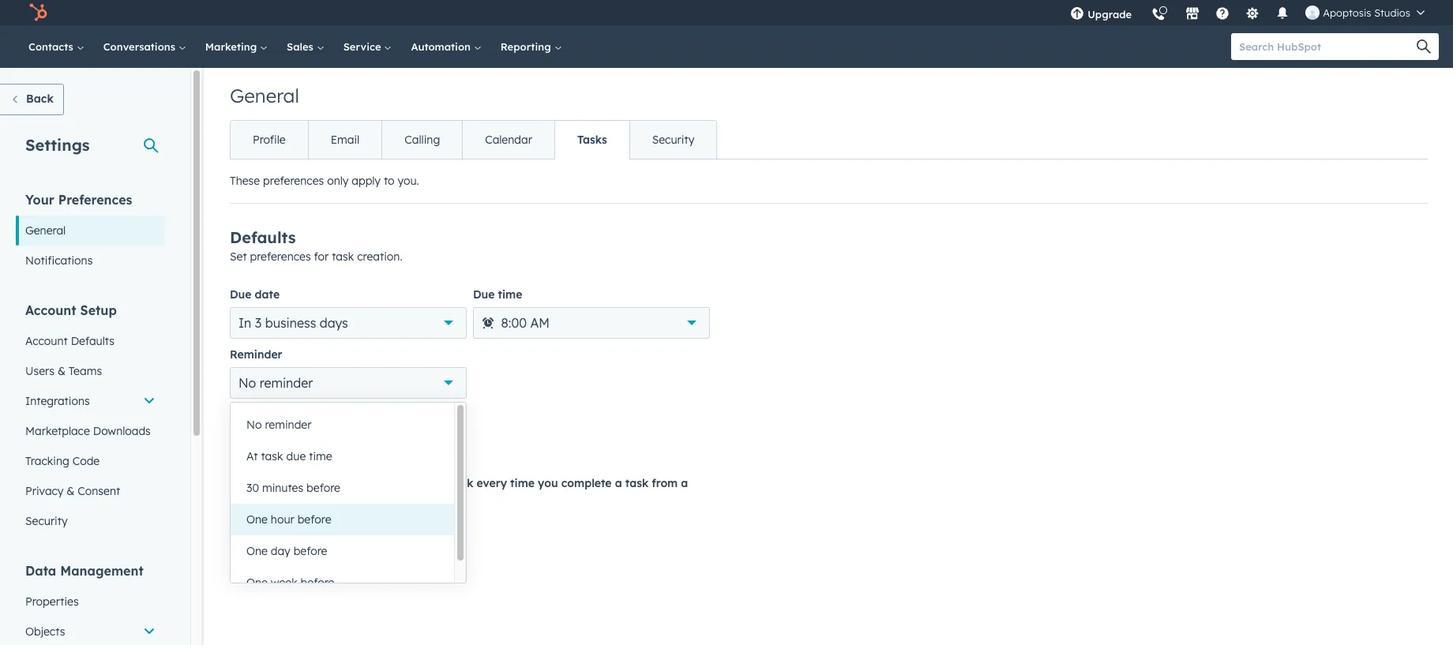 Task type: locate. For each thing, give the bounding box(es) containing it.
1 horizontal spatial general
[[230, 84, 299, 107]]

no reminder inside button
[[246, 418, 312, 432]]

1 vertical spatial to
[[335, 476, 346, 491]]

to left you. at top left
[[384, 174, 395, 188]]

preferences left only
[[263, 174, 324, 188]]

1 for from the top
[[314, 250, 329, 264]]

preferences
[[263, 174, 324, 188], [250, 250, 311, 264], [250, 445, 311, 459]]

up up due
[[288, 423, 308, 442]]

1 vertical spatial defaults
[[71, 334, 115, 348]]

navigation
[[230, 120, 718, 160]]

0 vertical spatial security
[[652, 133, 695, 147]]

teams
[[69, 364, 102, 378]]

1 vertical spatial general
[[25, 224, 66, 238]]

account up 'account defaults'
[[25, 303, 76, 318]]

list
[[255, 495, 271, 510]]

task inside button
[[261, 449, 283, 464]]

settings image
[[1246, 7, 1260, 21]]

defaults inside defaults set preferences for task creation.
[[230, 228, 296, 247]]

1 set from the top
[[230, 250, 247, 264]]

1 vertical spatial reminder
[[265, 418, 312, 432]]

list box containing no reminder
[[231, 403, 466, 599]]

from
[[652, 476, 678, 491]]

set up due date
[[230, 250, 247, 264]]

1 vertical spatial security
[[25, 514, 68, 528]]

2 due from the left
[[473, 288, 495, 302]]

account inside 'link'
[[25, 334, 68, 348]]

one week before
[[246, 576, 335, 590]]

2 account from the top
[[25, 334, 68, 348]]

your preferences element
[[16, 191, 165, 276]]

3 one from the top
[[246, 576, 268, 590]]

2 for from the top
[[314, 445, 329, 459]]

notifications image
[[1276, 7, 1290, 21]]

time right due
[[309, 449, 332, 464]]

up
[[288, 423, 308, 442], [367, 445, 380, 459], [433, 476, 447, 491]]

preferences up date
[[250, 250, 311, 264]]

security inside account setup element
[[25, 514, 68, 528]]

notifications button
[[1270, 0, 1296, 25]]

one inside 'button'
[[246, 513, 268, 527]]

0 vertical spatial no reminder
[[239, 375, 313, 391]]

account for account setup
[[25, 303, 76, 318]]

task inside defaults set preferences for task creation.
[[332, 250, 354, 264]]

up right follow in the bottom of the page
[[433, 476, 447, 491]]

1 vertical spatial preferences
[[250, 250, 311, 264]]

1 vertical spatial set
[[230, 445, 247, 459]]

preferences down follow-
[[250, 445, 311, 459]]

one day before button
[[231, 536, 454, 567]]

1 account from the top
[[25, 303, 76, 318]]

defaults up users & teams link
[[71, 334, 115, 348]]

1 vertical spatial one
[[246, 544, 268, 558]]

2 vertical spatial up
[[433, 476, 447, 491]]

task left every
[[450, 476, 474, 491]]

consent
[[78, 484, 120, 498]]

before right week
[[301, 576, 335, 590]]

before
[[307, 481, 340, 495], [298, 513, 331, 527], [294, 544, 327, 558], [301, 576, 335, 590]]

0 vertical spatial no
[[239, 375, 256, 391]]

1 horizontal spatial a
[[615, 476, 622, 491]]

menu containing apoptosis studios
[[1061, 0, 1435, 31]]

8:00 am
[[501, 315, 550, 331]]

& for users
[[58, 364, 66, 378]]

1 horizontal spatial to
[[384, 174, 395, 188]]

task left from
[[625, 476, 649, 491]]

follow-
[[332, 445, 367, 459]]

every
[[477, 476, 507, 491]]

one for one week before
[[246, 576, 268, 590]]

1 vertical spatial no reminder
[[246, 418, 312, 432]]

objects
[[25, 625, 65, 639]]

to inside get prompted to create a follow up task every time you complete a task from a list view
[[335, 476, 346, 491]]

properties
[[25, 595, 79, 609]]

0 vertical spatial general
[[230, 84, 299, 107]]

help button
[[1210, 0, 1236, 25]]

no reminder inside dropdown button
[[239, 375, 313, 391]]

help image
[[1216, 7, 1230, 21]]

0 horizontal spatial to
[[335, 476, 346, 491]]

prompted
[[278, 476, 331, 491]]

0 vertical spatial &
[[58, 364, 66, 378]]

no reminder
[[239, 375, 313, 391], [246, 418, 312, 432]]

0 vertical spatial one
[[246, 513, 268, 527]]

one day before
[[246, 544, 327, 558]]

up up create
[[367, 445, 380, 459]]

0 vertical spatial for
[[314, 250, 329, 264]]

1 one from the top
[[246, 513, 268, 527]]

account defaults link
[[16, 326, 165, 356]]

1 horizontal spatial security
[[652, 133, 695, 147]]

navigation containing profile
[[230, 120, 718, 160]]

0 horizontal spatial a
[[387, 476, 394, 491]]

no reminder down reminder
[[239, 375, 313, 391]]

time left you
[[510, 476, 535, 491]]

security for the topmost security link
[[652, 133, 695, 147]]

defaults up date
[[230, 228, 296, 247]]

2 vertical spatial time
[[510, 476, 535, 491]]

time inside get prompted to create a follow up task every time you complete a task from a list view
[[510, 476, 535, 491]]

before for 30 minutes before
[[307, 481, 340, 495]]

before right hour
[[298, 513, 331, 527]]

at task due time button
[[231, 441, 454, 472]]

1 horizontal spatial security link
[[629, 121, 717, 159]]

2 horizontal spatial up
[[433, 476, 447, 491]]

1 vertical spatial no
[[246, 418, 262, 432]]

only
[[327, 174, 349, 188]]

reminder inside button
[[265, 418, 312, 432]]

for inside defaults set preferences for task creation.
[[314, 250, 329, 264]]

one for one day before
[[246, 544, 268, 558]]

hubspot link
[[19, 3, 59, 22]]

no reminder button
[[231, 409, 454, 441]]

tracking
[[25, 454, 69, 468]]

account defaults
[[25, 334, 115, 348]]

sales link
[[277, 25, 334, 68]]

general inside your preferences element
[[25, 224, 66, 238]]

no reminder up at task due time on the left of page
[[246, 418, 312, 432]]

one left week
[[246, 576, 268, 590]]

0 horizontal spatial security
[[25, 514, 68, 528]]

set inside the follow-up tasks set preferences for follow-up reminders.
[[230, 445, 247, 459]]

one inside "button"
[[246, 544, 268, 558]]

1 due from the left
[[230, 288, 252, 302]]

a right the complete
[[615, 476, 622, 491]]

0 vertical spatial reminder
[[260, 375, 313, 391]]

calendar
[[485, 133, 532, 147]]

1 vertical spatial up
[[367, 445, 380, 459]]

0 vertical spatial up
[[288, 423, 308, 442]]

tasks
[[313, 423, 354, 442]]

reminder
[[230, 348, 282, 362]]

preferences inside the follow-up tasks set preferences for follow-up reminders.
[[250, 445, 311, 459]]

0 vertical spatial defaults
[[230, 228, 296, 247]]

for left creation.
[[314, 250, 329, 264]]

1 horizontal spatial defaults
[[230, 228, 296, 247]]

task left creation.
[[332, 250, 354, 264]]

create
[[349, 476, 384, 491]]

0 vertical spatial set
[[230, 250, 247, 264]]

you.
[[398, 174, 419, 188]]

privacy
[[25, 484, 64, 498]]

2 set from the top
[[230, 445, 247, 459]]

calling icon button
[[1146, 2, 1172, 24]]

no down reminder
[[239, 375, 256, 391]]

business
[[265, 315, 316, 331]]

one down list
[[246, 513, 268, 527]]

due for due date
[[230, 288, 252, 302]]

& right users
[[58, 364, 66, 378]]

time up 8:00
[[498, 288, 522, 302]]

general down your
[[25, 224, 66, 238]]

one left "day"
[[246, 544, 268, 558]]

time
[[498, 288, 522, 302], [309, 449, 332, 464], [510, 476, 535, 491]]

list box
[[231, 403, 466, 599]]

tasks link
[[554, 121, 629, 159]]

a left follow in the bottom of the page
[[387, 476, 394, 491]]

sales
[[287, 40, 317, 53]]

1 vertical spatial security link
[[16, 506, 165, 536]]

profile link
[[231, 121, 308, 159]]

one inside button
[[246, 576, 268, 590]]

preferences inside defaults set preferences for task creation.
[[250, 250, 311, 264]]

before right "day"
[[294, 544, 327, 558]]

account up users
[[25, 334, 68, 348]]

integrations
[[25, 394, 90, 408]]

0 vertical spatial security link
[[629, 121, 717, 159]]

menu
[[1061, 0, 1435, 31]]

tara schultz image
[[1306, 6, 1320, 20]]

due date
[[230, 288, 280, 302]]

conversations
[[103, 40, 178, 53]]

set down follow-
[[230, 445, 247, 459]]

&
[[58, 364, 66, 378], [67, 484, 75, 498]]

marketplace
[[25, 424, 90, 438]]

0 vertical spatial to
[[384, 174, 395, 188]]

2 one from the top
[[246, 544, 268, 558]]

0 horizontal spatial &
[[58, 364, 66, 378]]

creation.
[[357, 250, 403, 264]]

to left create
[[335, 476, 346, 491]]

setup
[[80, 303, 117, 318]]

hubspot image
[[28, 3, 47, 22]]

1 horizontal spatial due
[[473, 288, 495, 302]]

general
[[230, 84, 299, 107], [25, 224, 66, 238]]

reminder
[[260, 375, 313, 391], [265, 418, 312, 432]]

minutes
[[262, 481, 303, 495]]

1 vertical spatial time
[[309, 449, 332, 464]]

due
[[230, 288, 252, 302], [473, 288, 495, 302]]

at task due time
[[246, 449, 332, 464]]

task right at
[[261, 449, 283, 464]]

2 vertical spatial preferences
[[250, 445, 311, 459]]

0 vertical spatial account
[[25, 303, 76, 318]]

defaults set preferences for task creation.
[[230, 228, 403, 264]]

1 vertical spatial account
[[25, 334, 68, 348]]

no up at
[[246, 418, 262, 432]]

security
[[652, 133, 695, 147], [25, 514, 68, 528]]

1 vertical spatial &
[[67, 484, 75, 498]]

calling
[[405, 133, 440, 147]]

for down tasks
[[314, 445, 329, 459]]

before inside 'button'
[[298, 513, 331, 527]]

0 horizontal spatial general
[[25, 224, 66, 238]]

management
[[60, 563, 144, 579]]

0 horizontal spatial due
[[230, 288, 252, 302]]

time inside button
[[309, 449, 332, 464]]

before down at task due time button on the bottom left
[[307, 481, 340, 495]]

general up profile
[[230, 84, 299, 107]]

marketing link
[[196, 25, 277, 68]]

reminder down reminder
[[260, 375, 313, 391]]

2 horizontal spatial a
[[681, 476, 688, 491]]

marketplace downloads
[[25, 424, 151, 438]]

for
[[314, 250, 329, 264], [314, 445, 329, 459]]

3 a from the left
[[681, 476, 688, 491]]

0 horizontal spatial defaults
[[71, 334, 115, 348]]

to
[[384, 174, 395, 188], [335, 476, 346, 491]]

settings link
[[1236, 0, 1270, 25]]

marketplaces button
[[1176, 0, 1210, 25]]

a right from
[[681, 476, 688, 491]]

30 minutes before button
[[231, 472, 454, 504]]

defaults
[[230, 228, 296, 247], [71, 334, 115, 348]]

1 vertical spatial for
[[314, 445, 329, 459]]

& right privacy
[[67, 484, 75, 498]]

2 vertical spatial one
[[246, 576, 268, 590]]

before inside "button"
[[294, 544, 327, 558]]

30
[[246, 481, 259, 495]]

security for left security link
[[25, 514, 68, 528]]

data management element
[[16, 562, 165, 645]]

reminder up at task due time on the left of page
[[265, 418, 312, 432]]

view
[[274, 495, 299, 510]]

no reminder button
[[230, 367, 467, 399]]

1 horizontal spatial &
[[67, 484, 75, 498]]

account
[[25, 303, 76, 318], [25, 334, 68, 348]]



Task type: describe. For each thing, give the bounding box(es) containing it.
day
[[271, 544, 290, 558]]

users
[[25, 364, 54, 378]]

calendar link
[[462, 121, 554, 159]]

at
[[246, 449, 258, 464]]

week
[[271, 576, 298, 590]]

data
[[25, 563, 56, 579]]

email
[[331, 133, 360, 147]]

due time
[[473, 288, 522, 302]]

due
[[286, 449, 306, 464]]

complete
[[561, 476, 612, 491]]

code
[[72, 454, 100, 468]]

email link
[[308, 121, 382, 159]]

defaults inside account defaults 'link'
[[71, 334, 115, 348]]

in 3 business days button
[[230, 307, 467, 339]]

search image
[[1417, 39, 1431, 54]]

follow
[[397, 476, 430, 491]]

users & teams
[[25, 364, 102, 378]]

no inside button
[[246, 418, 262, 432]]

1 a from the left
[[387, 476, 394, 491]]

Search HubSpot search field
[[1232, 33, 1425, 60]]

tracking code link
[[16, 446, 165, 476]]

0 vertical spatial preferences
[[263, 174, 324, 188]]

studios
[[1375, 6, 1411, 19]]

8:00
[[501, 315, 527, 331]]

account for account defaults
[[25, 334, 68, 348]]

0 horizontal spatial security link
[[16, 506, 165, 536]]

marketing
[[205, 40, 260, 53]]

0 horizontal spatial up
[[288, 423, 308, 442]]

your preferences
[[25, 192, 132, 208]]

before for one week before
[[301, 576, 335, 590]]

search button
[[1409, 33, 1439, 60]]

one hour before button
[[231, 504, 454, 536]]

days
[[320, 315, 348, 331]]

am
[[530, 315, 550, 331]]

integrations button
[[16, 386, 165, 416]]

one for one hour before
[[246, 513, 268, 527]]

calling icon image
[[1152, 8, 1166, 22]]

marketplaces image
[[1186, 7, 1200, 21]]

back link
[[0, 84, 64, 115]]

privacy & consent link
[[16, 476, 165, 506]]

downloads
[[93, 424, 151, 438]]

3
[[255, 315, 262, 331]]

for inside the follow-up tasks set preferences for follow-up reminders.
[[314, 445, 329, 459]]

your
[[25, 192, 54, 208]]

apoptosis studios
[[1323, 6, 1411, 19]]

upgrade image
[[1070, 7, 1085, 21]]

reminders.
[[383, 445, 438, 459]]

reporting
[[501, 40, 554, 53]]

settings
[[25, 135, 90, 155]]

apoptosis
[[1323, 6, 1372, 19]]

marketplace downloads link
[[16, 416, 165, 446]]

objects button
[[16, 617, 165, 645]]

apply
[[352, 174, 381, 188]]

get prompted to create a follow up task every time you complete a task from a list view
[[255, 476, 688, 510]]

account setup element
[[16, 302, 165, 536]]

these preferences only apply to you.
[[230, 174, 419, 188]]

notifications link
[[16, 246, 165, 276]]

notifications
[[25, 254, 93, 268]]

2 a from the left
[[615, 476, 622, 491]]

automation link
[[402, 25, 491, 68]]

properties link
[[16, 587, 165, 617]]

data management
[[25, 563, 144, 579]]

privacy & consent
[[25, 484, 120, 498]]

tracking code
[[25, 454, 100, 468]]

in 3 business days
[[239, 315, 348, 331]]

calling link
[[382, 121, 462, 159]]

one week before button
[[231, 567, 454, 599]]

1 horizontal spatial up
[[367, 445, 380, 459]]

apoptosis studios button
[[1296, 0, 1435, 25]]

general link
[[16, 216, 165, 246]]

back
[[26, 92, 54, 106]]

follow-up tasks set preferences for follow-up reminders.
[[230, 423, 438, 459]]

one hour before
[[246, 513, 331, 527]]

you
[[538, 476, 558, 491]]

up inside get prompted to create a follow up task every time you complete a task from a list view
[[433, 476, 447, 491]]

8:00 am button
[[473, 307, 710, 339]]

service link
[[334, 25, 402, 68]]

due for due time
[[473, 288, 495, 302]]

service
[[343, 40, 384, 53]]

before for one day before
[[294, 544, 327, 558]]

set inside defaults set preferences for task creation.
[[230, 250, 247, 264]]

contacts link
[[19, 25, 94, 68]]

0 vertical spatial time
[[498, 288, 522, 302]]

in
[[239, 315, 251, 331]]

reminder inside dropdown button
[[260, 375, 313, 391]]

no inside dropdown button
[[239, 375, 256, 391]]

preferences
[[58, 192, 132, 208]]

30 minutes before
[[246, 481, 340, 495]]

account setup
[[25, 303, 117, 318]]

before for one hour before
[[298, 513, 331, 527]]

contacts
[[28, 40, 76, 53]]

users & teams link
[[16, 356, 165, 386]]

hour
[[271, 513, 294, 527]]

date
[[255, 288, 280, 302]]

reporting link
[[491, 25, 572, 68]]

& for privacy
[[67, 484, 75, 498]]

conversations link
[[94, 25, 196, 68]]



Task type: vqa. For each thing, say whether or not it's contained in the screenshot.
topmost time
yes



